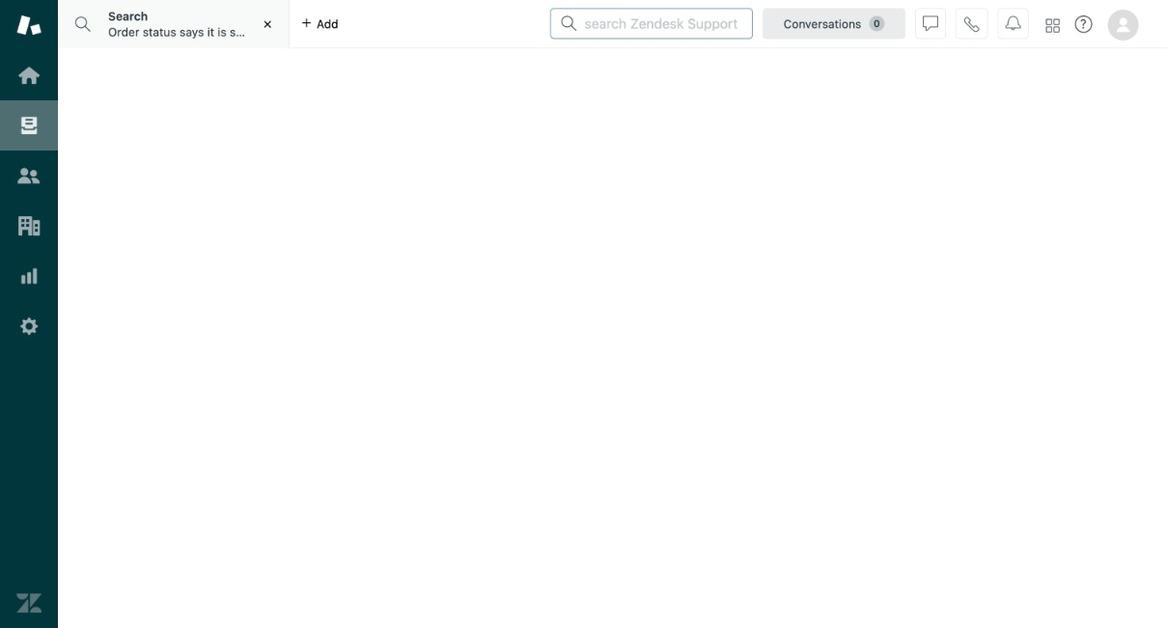 Task type: locate. For each thing, give the bounding box(es) containing it.
reporting image
[[16, 264, 42, 289]]

tab
[[58, 0, 312, 48], [87, 153, 208, 191]]

0 vertical spatial tab
[[58, 0, 312, 48]]

customers image
[[16, 163, 42, 188]]

main element
[[0, 0, 58, 628]]

views image
[[16, 113, 42, 138]]



Task type: vqa. For each thing, say whether or not it's contained in the screenshot.
Customer context icon
no



Task type: describe. For each thing, give the bounding box(es) containing it.
zendesk support image
[[16, 13, 42, 38]]

zendesk products image
[[1046, 19, 1060, 32]]

notifications image
[[1006, 16, 1021, 31]]

organizations image
[[16, 213, 42, 238]]

zendesk image
[[16, 591, 42, 616]]

close image
[[258, 14, 277, 34]]

admin image
[[16, 314, 42, 339]]

get started image
[[16, 63, 42, 88]]

get help image
[[1075, 15, 1092, 33]]

tabs tab list
[[58, 0, 675, 48]]

1 vertical spatial tab
[[87, 153, 208, 191]]

button displays agent's chat status as invisible. image
[[923, 16, 938, 31]]



